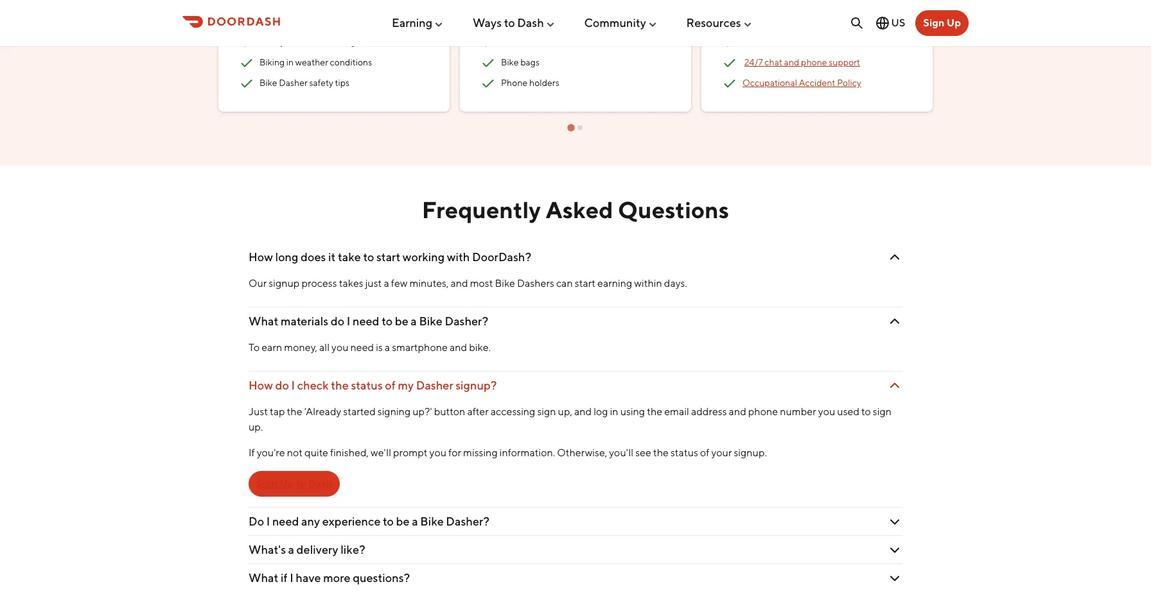 Task type: locate. For each thing, give the bounding box(es) containing it.
0 vertical spatial how
[[249, 251, 273, 264]]

sign inside button
[[923, 17, 945, 29]]

what if i have more questions?
[[249, 572, 410, 585]]

of left my
[[385, 379, 396, 393]]

do
[[331, 315, 344, 328], [275, 379, 289, 393]]

in right log at the right bottom of page
[[610, 406, 618, 418]]

working
[[403, 251, 445, 264]]

0 horizontal spatial up
[[280, 478, 294, 490]]

1 vertical spatial phone
[[748, 406, 778, 418]]

just
[[365, 278, 382, 290]]

you left used
[[818, 406, 835, 418]]

0 horizontal spatial you
[[331, 342, 349, 354]]

resources link
[[686, 11, 753, 34]]

to left learn
[[239, 12, 247, 22]]

dasher right my
[[416, 379, 453, 393]]

1 vertical spatial be
[[396, 515, 410, 529]]

start
[[376, 251, 400, 264], [575, 278, 596, 290]]

globe line image
[[875, 15, 890, 31]]

dasher down "weather"
[[279, 78, 308, 88]]

2 horizontal spatial you
[[818, 406, 835, 418]]

asked
[[546, 196, 613, 223]]

chevron down image for what's a delivery like?
[[887, 543, 903, 558]]

0 vertical spatial phone
[[801, 57, 827, 68]]

1 chevron down image from the top
[[887, 314, 903, 329]]

chevron down image for what if i have more questions?
[[887, 571, 903, 586]]

dash up helmets
[[517, 16, 544, 29]]

1 how from the top
[[249, 251, 273, 264]]

1 vertical spatial dasher?
[[446, 515, 489, 529]]

check mark image for bike bags
[[481, 55, 496, 70]]

missing
[[463, 447, 498, 459]]

0 vertical spatial tips
[[413, 0, 427, 9]]

0 vertical spatial in
[[286, 57, 294, 68]]

i left check
[[291, 379, 295, 393]]

status up started
[[351, 379, 383, 393]]

a for experience
[[412, 515, 418, 529]]

0 horizontal spatial with
[[287, 37, 304, 47]]

how for how long does it take to start working with doordash?
[[249, 251, 273, 264]]

prompt
[[393, 447, 428, 459]]

be up smartphone
[[395, 315, 408, 328]]

information.
[[500, 447, 555, 459]]

0 horizontal spatial status
[[351, 379, 383, 393]]

days.
[[664, 278, 687, 290]]

0 horizontal spatial dash
[[308, 478, 332, 490]]

0 vertical spatial up
[[947, 17, 961, 29]]

0 vertical spatial dash
[[517, 16, 544, 29]]

up right us
[[947, 17, 961, 29]]

0 vertical spatial do
[[331, 315, 344, 328]]

and right the "chat" on the top of page
[[784, 57, 799, 68]]

dash down quite
[[308, 478, 332, 490]]

1 horizontal spatial phone
[[801, 57, 827, 68]]

check mark image
[[239, 34, 254, 50], [481, 34, 496, 50], [722, 34, 737, 50], [964, 34, 979, 50], [239, 55, 254, 70], [239, 76, 254, 91], [722, 76, 737, 91]]

1 vertical spatial with
[[447, 251, 470, 264]]

with up our signup process takes just a few minutes, and most bike dashers can start earning within days.
[[447, 251, 470, 264]]

start up few
[[376, 251, 400, 264]]

dashing
[[324, 37, 356, 47]]

dasher
[[279, 78, 308, 88], [416, 379, 453, 393]]

0 vertical spatial what
[[249, 315, 278, 328]]

and left more!
[[508, 12, 523, 22]]

0 vertical spatial dasher
[[279, 78, 308, 88]]

sign down you're
[[256, 478, 278, 490]]

1 horizontal spatial up
[[947, 17, 961, 29]]

any
[[301, 515, 320, 529]]

1 horizontal spatial dash
[[517, 16, 544, 29]]

1 horizontal spatial sign
[[873, 406, 892, 418]]

bike
[[501, 57, 519, 68], [260, 78, 277, 88], [495, 278, 515, 290], [419, 315, 443, 328], [420, 515, 444, 529]]

email
[[664, 406, 689, 418]]

conditions
[[330, 57, 372, 68]]

about:
[[271, 12, 296, 22]]

1 horizontal spatial of
[[700, 447, 709, 459]]

with
[[287, 37, 304, 47], [447, 251, 470, 264]]

0 vertical spatial status
[[351, 379, 383, 393]]

status
[[351, 379, 383, 393], [671, 447, 698, 459]]

chevron down image for do i need any experience to be a bike dasher?
[[887, 514, 903, 530]]

finished,
[[330, 447, 369, 459]]

and left the most
[[451, 278, 468, 290]]

earning
[[597, 278, 632, 290]]

sign
[[923, 17, 945, 29], [256, 478, 278, 490]]

what left if at the bottom left
[[249, 572, 278, 585]]

0 horizontal spatial sign
[[256, 478, 278, 490]]

sign left up,
[[537, 406, 556, 418]]

2 chevron down image from the top
[[887, 378, 903, 394]]

1 horizontal spatial with
[[447, 251, 470, 264]]

up inside "sign up" button
[[947, 17, 961, 29]]

with left bike
[[287, 37, 304, 47]]

1 horizontal spatial in
[[610, 406, 618, 418]]

be right experience
[[396, 515, 410, 529]]

1 chevron down image from the top
[[887, 250, 903, 265]]

the right 'see'
[[653, 447, 669, 459]]

to down 'not'
[[296, 478, 306, 490]]

be for experience
[[396, 515, 410, 529]]

1 vertical spatial in
[[610, 406, 618, 418]]

does
[[301, 251, 326, 264]]

sign for sign up
[[923, 17, 945, 29]]

2 how from the top
[[249, 379, 273, 393]]

phone up accident
[[801, 57, 827, 68]]

1 horizontal spatial status
[[671, 447, 698, 459]]

tips
[[413, 0, 427, 9], [335, 78, 350, 88]]

2 chevron down image from the top
[[887, 514, 903, 530]]

0 vertical spatial chevron down image
[[887, 314, 903, 329]]

chevron down image for dasher?
[[887, 314, 903, 329]]

and inside like the below, and more!
[[508, 12, 523, 22]]

be
[[395, 315, 408, 328], [396, 515, 410, 529]]

a right experience
[[412, 515, 418, 529]]

ways to dash link
[[473, 11, 556, 34]]

start right can
[[575, 278, 596, 290]]

dasher? for what materials do i need to be a bike dasher?
[[445, 315, 488, 328]]

tips up earning link
[[413, 0, 427, 9]]

1 vertical spatial do
[[275, 379, 289, 393]]

0 vertical spatial dasher?
[[445, 315, 488, 328]]

community
[[584, 16, 646, 29]]

chevron down image
[[887, 314, 903, 329], [887, 378, 903, 394]]

and
[[508, 12, 523, 22], [784, 57, 799, 68], [451, 278, 468, 290], [450, 342, 467, 354], [574, 406, 592, 418], [729, 406, 746, 418]]

the right tap
[[287, 406, 302, 418]]

log
[[594, 406, 608, 418]]

1 vertical spatial chevron down image
[[887, 378, 903, 394]]

up inside sign up to dash link
[[280, 478, 294, 490]]

otherwise,
[[557, 447, 607, 459]]

0 vertical spatial with
[[287, 37, 304, 47]]

what up earn
[[249, 315, 278, 328]]

1 horizontal spatial start
[[575, 278, 596, 290]]

sign right us
[[923, 17, 945, 29]]

0 horizontal spatial sign
[[537, 406, 556, 418]]

bike dasher safety tips
[[260, 78, 350, 88]]

you right all
[[331, 342, 349, 354]]

1 vertical spatial dash
[[308, 478, 332, 490]]

using
[[620, 406, 645, 418]]

how
[[249, 251, 273, 264], [249, 379, 273, 393]]

signup?
[[456, 379, 497, 393]]

to inside sign up to dash link
[[296, 478, 306, 490]]

phone left number
[[748, 406, 778, 418]]

of
[[385, 379, 396, 393], [700, 447, 709, 459]]

check mark image
[[481, 55, 496, 70], [722, 55, 737, 70], [481, 76, 496, 91]]

signup
[[269, 278, 300, 290]]

0 vertical spatial sign
[[923, 17, 945, 29]]

need left 'is'
[[350, 342, 374, 354]]

safedash link
[[744, 37, 783, 47]]

in
[[286, 57, 294, 68], [610, 406, 618, 418]]

in inside the know before you go region
[[286, 57, 294, 68]]

a up smartphone
[[411, 315, 417, 328]]

do right "materials"
[[331, 315, 344, 328]]

started
[[343, 406, 376, 418]]

check mark image left bike bags
[[481, 55, 496, 70]]

phone
[[801, 57, 827, 68], [748, 406, 778, 418]]

a right 'is'
[[385, 342, 390, 354]]

sign right used
[[873, 406, 892, 418]]

need up to earn money, all you need is a smartphone and bike.
[[353, 315, 379, 328]]

sign for sign up to dash
[[256, 478, 278, 490]]

tips to learn about:
[[239, 0, 427, 22]]

below,
[[481, 12, 506, 22]]

1 vertical spatial status
[[671, 447, 698, 459]]

how long does it take to start working with doordash?
[[249, 251, 531, 264]]

with inside the know before you go region
[[287, 37, 304, 47]]

1 vertical spatial sign
[[256, 478, 278, 490]]

1 horizontal spatial sign
[[923, 17, 945, 29]]

a for you
[[385, 342, 390, 354]]

1 vertical spatial up
[[280, 478, 294, 490]]

1 vertical spatial what
[[249, 572, 278, 585]]

phone inside the just tap the 'already started signing up?' button after accessing sign up, and log in using the email address and phone number you used to sign up.
[[748, 406, 778, 418]]

0 horizontal spatial in
[[286, 57, 294, 68]]

occupational
[[743, 78, 797, 88]]

3 chevron down image from the top
[[887, 543, 903, 558]]

in right biking
[[286, 57, 294, 68]]

0 horizontal spatial dasher
[[279, 78, 308, 88]]

to right take
[[363, 251, 374, 264]]

0 horizontal spatial start
[[376, 251, 400, 264]]

a for need
[[411, 315, 417, 328]]

what for what if i have more questions?
[[249, 572, 278, 585]]

within
[[634, 278, 662, 290]]

1 vertical spatial start
[[575, 278, 596, 290]]

you left for in the bottom of the page
[[430, 447, 447, 459]]

need
[[353, 315, 379, 328], [350, 342, 374, 354], [272, 515, 299, 529]]

bike.
[[469, 342, 491, 354]]

i
[[347, 315, 350, 328], [291, 379, 295, 393], [266, 515, 270, 529], [290, 572, 293, 585]]

up down 'not'
[[280, 478, 294, 490]]

need left the any
[[272, 515, 299, 529]]

tips right "safety"
[[335, 78, 350, 88]]

1 horizontal spatial you
[[430, 447, 447, 459]]

chevron down image
[[887, 250, 903, 265], [887, 514, 903, 530], [887, 543, 903, 558], [887, 571, 903, 586]]

what
[[249, 315, 278, 328], [249, 572, 278, 585]]

the right check
[[331, 379, 349, 393]]

1 vertical spatial you
[[818, 406, 835, 418]]

not
[[287, 447, 303, 459]]

safety
[[260, 37, 285, 47]]

if
[[249, 447, 255, 459]]

a right what's
[[288, 544, 294, 557]]

1 what from the top
[[249, 315, 278, 328]]

0 vertical spatial be
[[395, 315, 408, 328]]

to up helmets
[[504, 16, 515, 29]]

the right like
[[645, 0, 658, 9]]

frequently asked questions
[[422, 196, 729, 223]]

1 horizontal spatial tips
[[413, 0, 427, 9]]

of left your
[[700, 447, 709, 459]]

4 chevron down image from the top
[[887, 571, 903, 586]]

signup.
[[734, 447, 767, 459]]

holders
[[529, 78, 559, 88]]

how up just
[[249, 379, 273, 393]]

0 horizontal spatial of
[[385, 379, 396, 393]]

status left your
[[671, 447, 698, 459]]

check mark image left phone
[[481, 76, 496, 91]]

2 sign from the left
[[873, 406, 892, 418]]

to right used
[[862, 406, 871, 418]]

0 horizontal spatial tips
[[335, 78, 350, 88]]

do up tap
[[275, 379, 289, 393]]

0 horizontal spatial phone
[[748, 406, 778, 418]]

i up to earn money, all you need is a smartphone and bike.
[[347, 315, 350, 328]]

our
[[249, 278, 267, 290]]

dasher inside the know before you go region
[[279, 78, 308, 88]]

2 what from the top
[[249, 572, 278, 585]]

most
[[470, 278, 493, 290]]

more
[[323, 572, 350, 585]]

policy
[[837, 78, 861, 88]]

up
[[947, 17, 961, 29], [280, 478, 294, 490]]

1 horizontal spatial dasher
[[416, 379, 453, 393]]

1 vertical spatial how
[[249, 379, 273, 393]]

in inside the just tap the 'already started signing up?' button after accessing sign up, and log in using the email address and phone number you used to sign up.
[[610, 406, 618, 418]]

to inside tips to learn about:
[[239, 12, 247, 22]]

my
[[398, 379, 414, 393]]

see
[[635, 447, 651, 459]]

to up 'is'
[[382, 315, 393, 328]]

how left long
[[249, 251, 273, 264]]

sign up to dash link
[[249, 472, 340, 497]]

you're
[[257, 447, 285, 459]]



Task type: describe. For each thing, give the bounding box(es) containing it.
number
[[780, 406, 816, 418]]

check mark image left 24/7
[[722, 55, 737, 70]]

signing
[[378, 406, 411, 418]]

to inside ways to dash link
[[504, 16, 515, 29]]

like
[[629, 0, 643, 9]]

experience
[[322, 515, 381, 529]]

us
[[891, 17, 905, 29]]

few
[[391, 278, 408, 290]]

up.
[[249, 421, 263, 434]]

'already
[[304, 406, 341, 418]]

quite
[[305, 447, 328, 459]]

you'll
[[609, 447, 634, 459]]

questions?
[[353, 572, 410, 585]]

helmets
[[501, 37, 535, 47]]

select a slide to show tab list
[[213, 122, 938, 132]]

to
[[249, 342, 260, 354]]

biking
[[260, 57, 285, 68]]

what's a delivery like?
[[249, 544, 365, 557]]

chat
[[765, 57, 782, 68]]

tap
[[270, 406, 285, 418]]

2 vertical spatial you
[[430, 447, 447, 459]]

all
[[319, 342, 330, 354]]

safety with bike dashing
[[260, 37, 356, 47]]

1 vertical spatial of
[[700, 447, 709, 459]]

0 vertical spatial of
[[385, 379, 396, 393]]

up,
[[558, 406, 572, 418]]

24/7 chat and phone support
[[744, 57, 860, 68]]

bike bags
[[501, 57, 541, 68]]

up for sign up to dash
[[280, 478, 294, 490]]

our signup process takes just a few minutes, and most bike dashers can start earning within days.
[[249, 278, 687, 290]]

i right do at the bottom
[[266, 515, 270, 529]]

the right the using
[[647, 406, 662, 418]]

sign up to dash
[[256, 478, 332, 490]]

0 vertical spatial start
[[376, 251, 400, 264]]

it
[[328, 251, 336, 264]]

sign up button
[[916, 10, 969, 36]]

up for sign up
[[947, 17, 961, 29]]

used
[[837, 406, 860, 418]]

safedash
[[744, 37, 783, 47]]

be for need
[[395, 315, 408, 328]]

0 vertical spatial you
[[331, 342, 349, 354]]

take
[[338, 251, 361, 264]]

the inside like the below, and more!
[[645, 0, 658, 9]]

money,
[[284, 342, 317, 354]]

tips inside tips to learn about:
[[413, 0, 427, 9]]

we'll
[[371, 447, 391, 459]]

1 vertical spatial dasher
[[416, 379, 453, 393]]

earn
[[262, 342, 282, 354]]

up?'
[[413, 406, 432, 418]]

button
[[434, 406, 465, 418]]

1 vertical spatial tips
[[335, 78, 350, 88]]

like?
[[341, 544, 365, 557]]

24/7
[[744, 57, 763, 68]]

if
[[281, 572, 288, 585]]

you inside the just tap the 'already started signing up?' button after accessing sign up, and log in using the email address and phone number you used to sign up.
[[818, 406, 835, 418]]

biking in weather conditions
[[260, 57, 372, 68]]

earning
[[392, 16, 433, 29]]

and right up,
[[574, 406, 592, 418]]

address
[[691, 406, 727, 418]]

24/7 chat and phone support link
[[744, 57, 860, 68]]

phone holders
[[501, 78, 559, 88]]

have
[[296, 572, 321, 585]]

frequently
[[422, 196, 541, 223]]

know before you go region
[[213, 0, 1151, 132]]

to right experience
[[383, 515, 394, 529]]

delivery
[[297, 544, 338, 557]]

takes
[[339, 278, 363, 290]]

safety
[[309, 78, 333, 88]]

sign up
[[923, 17, 961, 29]]

learn
[[249, 12, 269, 22]]

phone
[[501, 78, 528, 88]]

is
[[376, 342, 383, 354]]

chevron down image for signup?
[[887, 378, 903, 394]]

occupational accident policy link
[[743, 78, 861, 88]]

2 vertical spatial need
[[272, 515, 299, 529]]

what for what materials do i need to be a bike dasher?
[[249, 315, 278, 328]]

and left bike.
[[450, 342, 467, 354]]

i right if at the bottom left
[[290, 572, 293, 585]]

1 horizontal spatial do
[[331, 315, 344, 328]]

after
[[467, 406, 489, 418]]

long
[[275, 251, 298, 264]]

1 sign from the left
[[537, 406, 556, 418]]

how for how do i check the status of my dasher signup?
[[249, 379, 273, 393]]

can
[[556, 278, 573, 290]]

to earn money, all you need is a smartphone and bike.
[[249, 342, 495, 354]]

dasher? for do i need any experience to be a bike dasher?
[[446, 515, 489, 529]]

1 vertical spatial need
[[350, 342, 374, 354]]

doordash?
[[472, 251, 531, 264]]

what materials do i need to be a bike dasher?
[[249, 315, 488, 328]]

phone inside the know before you go region
[[801, 57, 827, 68]]

dashers
[[517, 278, 554, 290]]

weather
[[295, 57, 328, 68]]

support
[[829, 57, 860, 68]]

bike
[[305, 37, 322, 47]]

minutes,
[[410, 278, 449, 290]]

check
[[297, 379, 329, 393]]

ways
[[473, 16, 502, 29]]

how do i check the status of my dasher signup?
[[249, 379, 497, 393]]

to inside the just tap the 'already started signing up?' button after accessing sign up, and log in using the email address and phone number you used to sign up.
[[862, 406, 871, 418]]

ways to dash
[[473, 16, 544, 29]]

materials
[[281, 315, 328, 328]]

and right address
[[729, 406, 746, 418]]

accessing
[[491, 406, 535, 418]]

0 vertical spatial need
[[353, 315, 379, 328]]

accident
[[799, 78, 835, 88]]

0 horizontal spatial do
[[275, 379, 289, 393]]

check mark image for phone holders
[[481, 76, 496, 91]]

resources
[[686, 16, 741, 29]]

bags
[[520, 57, 540, 68]]

for
[[448, 447, 461, 459]]

chevron down image for how long does it take to start working with doordash?
[[887, 250, 903, 265]]

occupational accident policy
[[743, 78, 861, 88]]

do
[[249, 515, 264, 529]]

a right just
[[384, 278, 389, 290]]

your
[[711, 447, 732, 459]]



Task type: vqa. For each thing, say whether or not it's contained in the screenshot.
the like
yes



